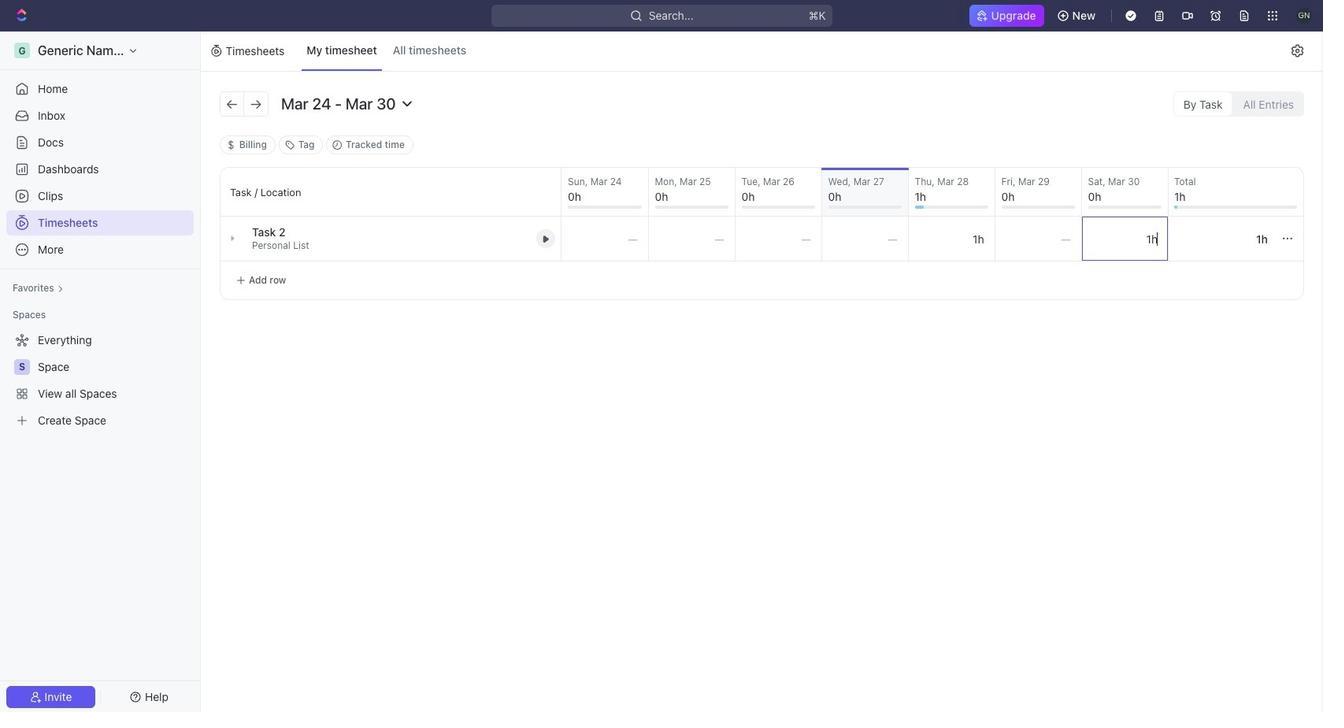 Task type: vqa. For each thing, say whether or not it's contained in the screenshot.
the rightmost business time icon
no



Task type: describe. For each thing, give the bounding box(es) containing it.
tree inside sidebar navigation
[[6, 328, 194, 433]]

generic name's workspace, , element
[[14, 43, 30, 58]]

— text field
[[822, 217, 908, 261]]

sidebar navigation
[[0, 32, 204, 712]]

7 — text field from the left
[[1168, 217, 1279, 261]]

6 — text field from the left
[[1082, 217, 1168, 261]]



Task type: locate. For each thing, give the bounding box(es) containing it.
— text field
[[562, 217, 648, 261], [649, 217, 735, 261], [736, 217, 821, 261], [909, 217, 995, 261], [996, 217, 1081, 261], [1082, 217, 1168, 261], [1168, 217, 1279, 261]]

3 — text field from the left
[[736, 217, 821, 261]]

2 — text field from the left
[[649, 217, 735, 261]]

5 — text field from the left
[[996, 217, 1081, 261]]

space, , element
[[14, 359, 30, 375]]

1 — text field from the left
[[562, 217, 648, 261]]

tree
[[6, 328, 194, 433]]

4 — text field from the left
[[909, 217, 995, 261]]



